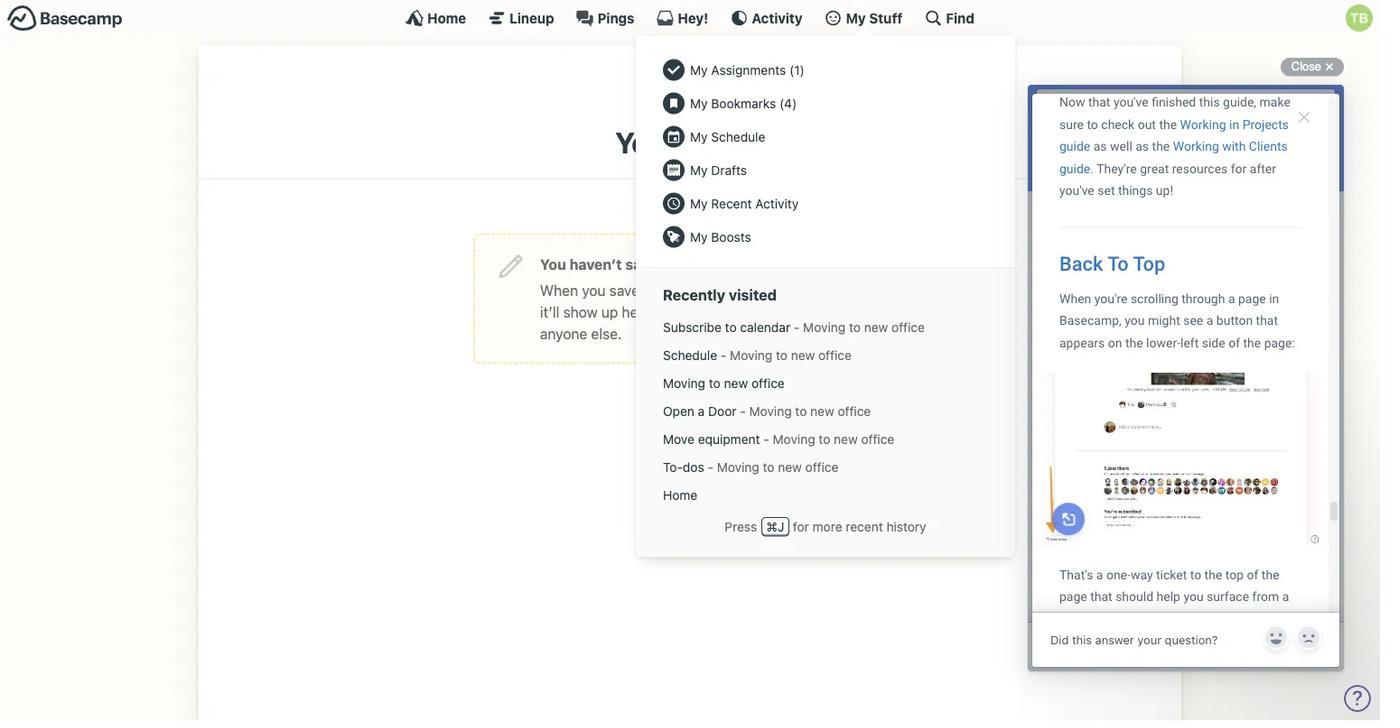 Task type: locate. For each thing, give the bounding box(es) containing it.
lineup link
[[488, 9, 554, 27]]

home
[[427, 10, 466, 26], [663, 488, 698, 503]]

assignments
[[711, 62, 786, 77]]

office inside moving to new office link
[[752, 376, 785, 391]]

tim burton image
[[1346, 5, 1373, 32], [661, 63, 719, 121]]

1 vertical spatial home link
[[654, 482, 997, 510]]

equipment
[[698, 432, 760, 447]]

moving
[[803, 320, 846, 335], [730, 348, 773, 363], [663, 376, 706, 391], [749, 404, 792, 419], [773, 432, 816, 447], [717, 460, 760, 475]]

aren't
[[735, 303, 773, 321]]

drafts
[[699, 256, 741, 273], [692, 303, 731, 321]]

my for my drafts
[[690, 163, 708, 178]]

switch accounts image
[[7, 5, 123, 33]]

j
[[778, 519, 785, 534]]

to down recently visited
[[725, 320, 737, 335]]

it'll
[[540, 303, 560, 321]]

pings button
[[576, 9, 635, 27]]

my schedule
[[690, 129, 766, 144]]

0 vertical spatial schedule
[[711, 129, 766, 144]]

2 horizontal spatial a
[[824, 282, 831, 299]]

door
[[708, 404, 737, 419]]

main element
[[0, 0, 1381, 558]]

moving up move equipment - moving to new office
[[749, 404, 792, 419]]

0 horizontal spatial home link
[[406, 9, 466, 27]]

move equipment - moving to new office
[[663, 432, 895, 447]]

as
[[805, 282, 820, 299]]

to up move equipment - moving to new office
[[795, 404, 807, 419]]

my schedule link
[[654, 120, 997, 154]]

boosts
[[711, 229, 751, 244]]

a right save
[[643, 282, 651, 299]]

my up any
[[690, 229, 708, 244]]

my down your drafts
[[690, 163, 708, 178]]

a right as
[[824, 282, 831, 299]]

my
[[846, 10, 866, 26], [690, 62, 708, 77], [690, 96, 708, 111], [690, 129, 708, 144], [690, 163, 708, 178], [690, 196, 708, 211], [690, 229, 708, 244]]

document
[[735, 282, 801, 299]]

my recent activity
[[690, 196, 799, 211]]

drafts inside my stuff element
[[711, 163, 747, 178]]

else.
[[591, 325, 622, 342]]

press
[[725, 519, 757, 534]]

my for my bookmarks (4)
[[690, 96, 708, 111]]

more
[[813, 519, 843, 534]]

drafts for my drafts
[[711, 163, 747, 178]]

message
[[655, 282, 714, 299]]

1 horizontal spatial home
[[663, 488, 698, 503]]

-
[[794, 320, 800, 335], [721, 348, 727, 363], [740, 404, 746, 419], [764, 432, 770, 447], [708, 460, 714, 475]]

1 vertical spatial home
[[663, 488, 698, 503]]

dos
[[683, 460, 704, 475]]

your left my schedule
[[616, 126, 676, 160]]

a
[[643, 282, 651, 299], [824, 282, 831, 299], [698, 404, 705, 419]]

my assignments (1)
[[690, 62, 805, 77]]

show
[[563, 303, 598, 321]]

your drafts
[[616, 126, 765, 160]]

stuff
[[869, 10, 903, 26]]

to down subscribe to calendar - moving to new office
[[776, 348, 788, 363]]

my boosts link
[[654, 220, 997, 254]]

you
[[540, 256, 566, 273]]

yet
[[745, 256, 767, 273]]

0 vertical spatial home
[[427, 10, 466, 26]]

home link
[[406, 9, 466, 27], [654, 482, 997, 510]]

recently visited
[[663, 287, 777, 304]]

lineup
[[510, 10, 554, 26]]

drafts for your drafts
[[682, 126, 765, 160]]

my for my assignments (1)
[[690, 62, 708, 77]]

recent
[[846, 519, 883, 534]]

hey!
[[678, 10, 709, 26]]

drafts down the or
[[692, 303, 731, 321]]

recently
[[663, 287, 726, 304]]

find button
[[925, 9, 975, 27]]

schedule - moving to new office
[[663, 348, 852, 363]]

you
[[582, 282, 606, 299]]

1 vertical spatial drafts
[[711, 163, 747, 178]]

schedule inside my schedule link
[[711, 129, 766, 144]]

1 horizontal spatial tim burton image
[[1346, 5, 1373, 32]]

to
[[822, 303, 835, 321], [725, 320, 737, 335], [849, 320, 861, 335], [776, 348, 788, 363], [709, 376, 721, 391], [795, 404, 807, 419], [819, 432, 831, 447], [763, 460, 775, 475]]

bookmarks
[[711, 96, 776, 111]]

schedule inside recently visited pages element
[[663, 348, 717, 363]]

to-dos - moving to new office
[[663, 460, 839, 475]]

my recent activity link
[[654, 187, 997, 220]]

home link up more
[[654, 482, 997, 510]]

visited
[[729, 287, 777, 304]]

close button
[[1281, 56, 1344, 78]]

your inside you haven't saved any drafts yet when you save a message or document as a draft, it'll show up here. your drafts aren't visible to anyone else.
[[659, 303, 689, 321]]

0 vertical spatial activity
[[752, 10, 803, 26]]

0 vertical spatial drafts
[[682, 126, 765, 160]]

my drafts
[[690, 163, 747, 178]]

(1)
[[790, 62, 805, 77]]

haven't
[[570, 256, 622, 273]]

drafts
[[682, 126, 765, 160], [711, 163, 747, 178]]

to right visible
[[822, 303, 835, 321]]

a left door
[[698, 404, 705, 419]]

schedule down 'my bookmarks (4)'
[[711, 129, 766, 144]]

your
[[616, 126, 676, 160], [659, 303, 689, 321]]

my left recent
[[690, 196, 708, 211]]

cross small image
[[1319, 56, 1341, 78], [1319, 56, 1341, 78]]

up
[[602, 303, 618, 321]]

to down draft,
[[849, 320, 861, 335]]

- right calendar
[[794, 320, 800, 335]]

my bookmarks (4)
[[690, 96, 797, 111]]

moving down as
[[803, 320, 846, 335]]

1 vertical spatial schedule
[[663, 348, 717, 363]]

moving to new office link
[[654, 370, 997, 398]]

1 horizontal spatial a
[[698, 404, 705, 419]]

schedule down subscribe
[[663, 348, 717, 363]]

activity up (1)
[[752, 10, 803, 26]]

activity right recent
[[756, 196, 799, 211]]

my stuff
[[846, 10, 903, 26]]

my left stuff on the right
[[846, 10, 866, 26]]

when
[[540, 282, 578, 299]]

activity link
[[730, 9, 803, 27]]

0 vertical spatial your
[[616, 126, 676, 160]]

my up my drafts
[[690, 129, 708, 144]]

- down open a door - moving to new office
[[764, 432, 770, 447]]

my up your drafts
[[690, 96, 708, 111]]

1 vertical spatial your
[[659, 303, 689, 321]]

office
[[892, 320, 925, 335], [819, 348, 852, 363], [752, 376, 785, 391], [838, 404, 871, 419], [861, 432, 895, 447], [806, 460, 839, 475]]

subscribe to calendar - moving to new office
[[663, 320, 925, 335]]

to down move equipment - moving to new office
[[763, 460, 775, 475]]

1 vertical spatial activity
[[756, 196, 799, 211]]

here.
[[622, 303, 655, 321]]

your down message
[[659, 303, 689, 321]]

my boosts
[[690, 229, 751, 244]]

schedule
[[711, 129, 766, 144], [663, 348, 717, 363]]

moving down equipment
[[717, 460, 760, 475]]

home left lineup link
[[427, 10, 466, 26]]

my inside popup button
[[846, 10, 866, 26]]

⌘ j for more recent history
[[767, 519, 927, 534]]

1 vertical spatial tim burton image
[[661, 63, 719, 121]]

drafts up my drafts
[[682, 126, 765, 160]]

new
[[864, 320, 888, 335], [791, 348, 815, 363], [724, 376, 748, 391], [811, 404, 835, 419], [834, 432, 858, 447], [778, 460, 802, 475]]

my left assignments
[[690, 62, 708, 77]]

activity
[[752, 10, 803, 26], [756, 196, 799, 211]]

moving down open a door - moving to new office
[[773, 432, 816, 447]]

draft,
[[835, 282, 870, 299]]

home down the to-
[[663, 488, 698, 503]]

drafts down my schedule
[[711, 163, 747, 178]]

0 vertical spatial home link
[[406, 9, 466, 27]]

home link left lineup link
[[406, 9, 466, 27]]

my stuff element
[[654, 53, 997, 254]]

open
[[663, 404, 695, 419]]

for
[[793, 519, 809, 534]]

drafts up the or
[[699, 256, 741, 273]]

saved
[[626, 256, 667, 273]]

my for my stuff
[[846, 10, 866, 26]]



Task type: vqa. For each thing, say whether or not it's contained in the screenshot.
Terry icon
no



Task type: describe. For each thing, give the bounding box(es) containing it.
moving down calendar
[[730, 348, 773, 363]]

my for my recent activity
[[690, 196, 708, 211]]

close
[[1292, 60, 1322, 73]]

to-
[[663, 460, 683, 475]]

0 vertical spatial tim burton image
[[1346, 5, 1373, 32]]

recent
[[711, 196, 752, 211]]

save
[[610, 282, 640, 299]]

recently visited pages element
[[654, 314, 997, 510]]

a inside recently visited pages element
[[698, 404, 705, 419]]

history
[[887, 519, 927, 534]]

or
[[718, 282, 731, 299]]

0 horizontal spatial a
[[643, 282, 651, 299]]

moving to new office
[[663, 376, 785, 391]]

activity inside my stuff element
[[756, 196, 799, 211]]

home inside recently visited pages element
[[663, 488, 698, 503]]

anyone
[[540, 325, 588, 342]]

you haven't saved any drafts yet when you save a message or document as a draft, it'll show up here. your drafts aren't visible to anyone else.
[[540, 256, 870, 342]]

0 horizontal spatial tim burton image
[[661, 63, 719, 121]]

(4)
[[780, 96, 797, 111]]

- right door
[[740, 404, 746, 419]]

my for my boosts
[[690, 229, 708, 244]]

my drafts link
[[654, 154, 997, 187]]

open a door - moving to new office
[[663, 404, 871, 419]]

pings
[[598, 10, 635, 26]]

find
[[946, 10, 975, 26]]

any
[[670, 256, 695, 273]]

to down moving to new office link
[[819, 432, 831, 447]]

calendar
[[740, 320, 791, 335]]

- right the 'dos' at the bottom
[[708, 460, 714, 475]]

to up door
[[709, 376, 721, 391]]

to inside you haven't saved any drafts yet when you save a message or document as a draft, it'll show up here. your drafts aren't visible to anyone else.
[[822, 303, 835, 321]]

1 horizontal spatial home link
[[654, 482, 997, 510]]

- up moving to new office
[[721, 348, 727, 363]]

new inside moving to new office link
[[724, 376, 748, 391]]

hey! button
[[656, 9, 709, 27]]

move
[[663, 432, 695, 447]]

moving up open
[[663, 376, 706, 391]]

visible
[[776, 303, 818, 321]]

1 vertical spatial drafts
[[692, 303, 731, 321]]

subscribe
[[663, 320, 722, 335]]

my stuff button
[[825, 9, 903, 27]]

0 vertical spatial drafts
[[699, 256, 741, 273]]

my for my schedule
[[690, 129, 708, 144]]

⌘
[[767, 519, 778, 534]]

0 horizontal spatial home
[[427, 10, 466, 26]]



